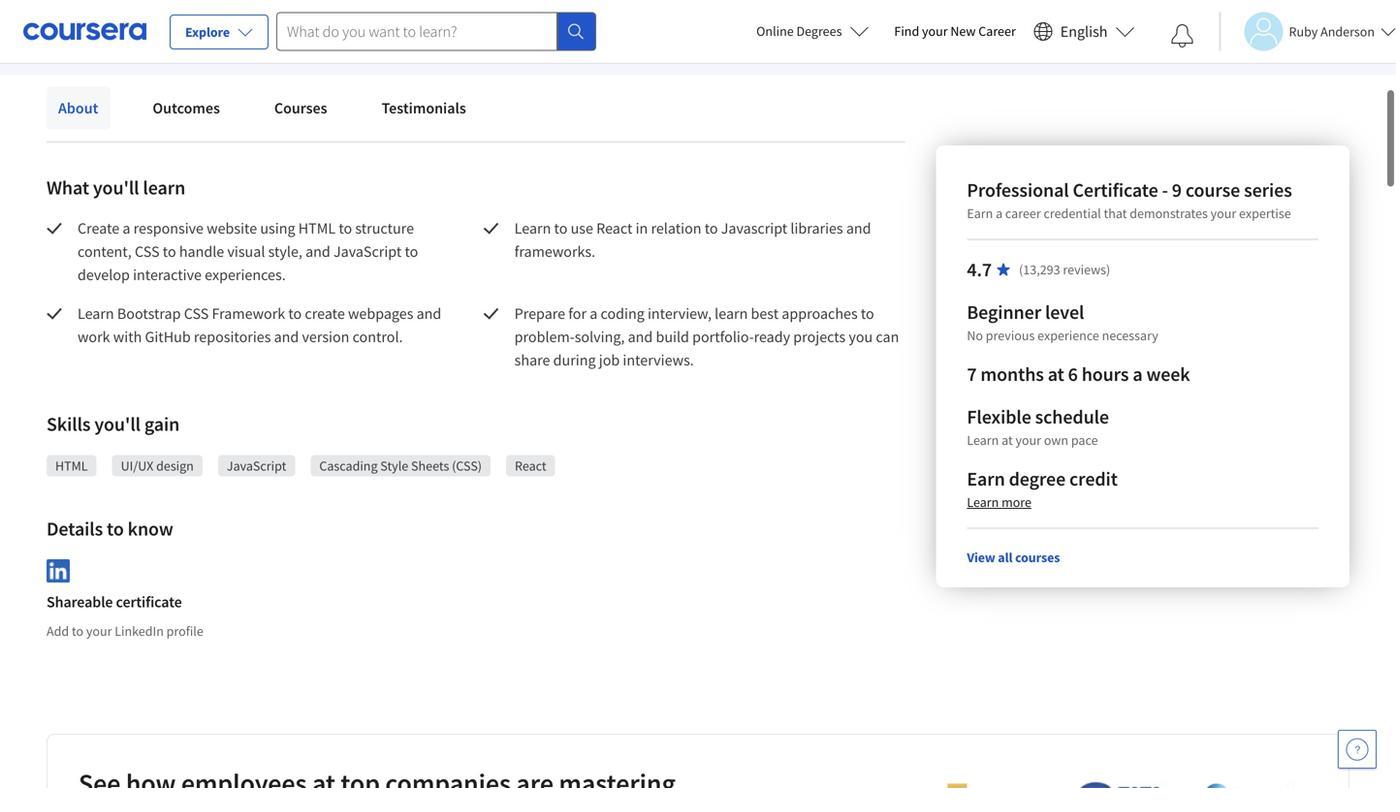 Task type: vqa. For each thing, say whether or not it's contained in the screenshot.
Recommendations
no



Task type: describe. For each thing, give the bounding box(es) containing it.
interviews.
[[623, 351, 694, 370]]

career
[[1006, 205, 1041, 222]]

learn inside • learn more
[[278, 7, 315, 27]]

skills you'll gain
[[47, 412, 180, 436]]

coursera image
[[23, 16, 146, 47]]

a left week
[[1133, 362, 1143, 386]]

bootstrap
[[117, 304, 181, 323]]

to inside prepare for a coding interview, learn best approaches to problem-solving, and build portfolio-ready projects you can share during job interviews.
[[861, 304, 874, 323]]

framework
[[212, 304, 285, 323]]

0 vertical spatial learn
[[143, 176, 185, 200]]

and inside create a responsive website using html to structure content, css to handle visual style, and javascript to develop interactive experiences.
[[306, 242, 330, 261]]

expertise
[[1239, 205, 1291, 222]]

to left 'use'
[[554, 219, 568, 238]]

during
[[553, 351, 596, 370]]

html inside create a responsive website using html to structure content, css to handle visual style, and javascript to develop interactive experiences.
[[298, 219, 336, 238]]

ui/ux design
[[121, 457, 194, 475]]

webpages
[[348, 304, 413, 323]]

skills
[[47, 412, 91, 436]]

beginner level no previous experience necessary
[[967, 300, 1159, 344]]

ruby
[[1289, 23, 1318, 40]]

projects
[[793, 327, 846, 347]]

demonstrates
[[1130, 205, 1208, 222]]

earn inside professional certificate - 9 course series earn a career credential that demonstrates your expertise
[[967, 205, 993, 222]]

courses
[[1015, 549, 1060, 566]]

coursera plus image
[[138, 12, 257, 23]]

add to your linkedin profile
[[47, 623, 203, 640]]

javascript inside create a responsive website using html to structure content, css to handle visual style, and javascript to develop interactive experiences.
[[334, 242, 402, 261]]

to left structure at the left top of the page
[[339, 219, 352, 238]]

certificate
[[1073, 178, 1158, 202]]

what you'll learn
[[47, 176, 185, 200]]

control.
[[353, 327, 403, 347]]

career
[[979, 22, 1016, 40]]

linkedin
[[115, 623, 164, 640]]

what
[[47, 176, 89, 200]]

(css)
[[452, 457, 482, 475]]

in
[[636, 219, 648, 238]]

view all courses link
[[967, 549, 1060, 566]]

a inside professional certificate - 9 course series earn a career credential that demonstrates your expertise
[[996, 205, 1003, 222]]

ruby anderson
[[1289, 23, 1375, 40]]

1 horizontal spatial at
[[1048, 362, 1064, 386]]

week
[[1147, 362, 1190, 386]]

view
[[967, 549, 996, 566]]

sheets
[[411, 457, 449, 475]]

ui/ux
[[121, 457, 154, 475]]

your right find
[[922, 22, 948, 40]]

gain
[[144, 412, 180, 436]]

0 horizontal spatial html
[[55, 457, 88, 475]]

previous
[[986, 327, 1035, 344]]

profile
[[166, 623, 203, 640]]

develop
[[78, 265, 130, 285]]

earn inside earn degree credit learn more
[[967, 467, 1005, 491]]

earn degree credit learn more
[[967, 467, 1118, 511]]

included with
[[47, 7, 138, 26]]

level
[[1045, 300, 1084, 324]]

learn more link for degree
[[967, 494, 1032, 511]]

to right add
[[72, 623, 83, 640]]

online degrees
[[756, 22, 842, 40]]

4.7
[[967, 257, 992, 282]]

approaches
[[782, 304, 858, 323]]

english button
[[1026, 0, 1143, 63]]

design
[[156, 457, 194, 475]]

more inside • learn more
[[318, 7, 352, 27]]

using
[[260, 219, 295, 238]]

learn inside learn to use react in relation to javascript libraries and frameworks.
[[515, 219, 551, 238]]

0 vertical spatial with
[[107, 7, 135, 26]]

learn inside earn degree credit learn more
[[967, 494, 999, 511]]

no
[[967, 327, 983, 344]]

degrees
[[797, 22, 842, 40]]

show notifications image
[[1171, 24, 1194, 48]]

and left version at the top left of page
[[274, 327, 299, 347]]

6
[[1068, 362, 1078, 386]]

experiences.
[[205, 265, 286, 285]]

react inside learn to use react in relation to javascript libraries and frameworks.
[[596, 219, 633, 238]]

add
[[47, 623, 69, 640]]

testimonials
[[382, 98, 466, 118]]

handle
[[179, 242, 224, 261]]

and inside prepare for a coding interview, learn best approaches to problem-solving, and build portfolio-ready projects you can share during job interviews.
[[628, 327, 653, 347]]

7
[[967, 362, 977, 386]]

new
[[951, 22, 976, 40]]

testimonials link
[[370, 87, 478, 129]]

pace
[[1071, 432, 1098, 449]]

online degrees button
[[741, 10, 885, 52]]

explore button
[[170, 15, 269, 49]]

responsive
[[133, 219, 204, 238]]

courses link
[[263, 87, 339, 129]]

course
[[1186, 178, 1240, 202]]

english
[[1061, 22, 1108, 41]]

learn inside flexible schedule learn at your own pace
[[967, 432, 999, 449]]

solving,
[[575, 327, 625, 347]]

your inside professional certificate - 9 course series earn a career credential that demonstrates your expertise
[[1211, 205, 1237, 222]]

know
[[128, 517, 173, 541]]

reviews)
[[1063, 261, 1111, 278]]

version
[[302, 327, 349, 347]]

at inside flexible schedule learn at your own pace
[[1002, 432, 1013, 449]]

find your new career link
[[885, 19, 1026, 44]]

javascript
[[721, 219, 788, 238]]

job
[[599, 351, 620, 370]]



Task type: locate. For each thing, give the bounding box(es) containing it.
1 horizontal spatial html
[[298, 219, 336, 238]]

courses
[[274, 98, 327, 118]]

professional certificate - 9 course series earn a career credential that demonstrates your expertise
[[967, 178, 1292, 222]]

own
[[1044, 432, 1069, 449]]

1 vertical spatial learn more link
[[967, 494, 1032, 511]]

with inside "learn bootstrap css framework to create webpages and work with github repositories and version control."
[[113, 327, 142, 347]]

learn up view at the bottom right of the page
[[967, 494, 999, 511]]

cascading
[[319, 457, 378, 475]]

you'll for what
[[93, 176, 139, 200]]

learn more link right •
[[278, 5, 352, 29]]

to up you
[[861, 304, 874, 323]]

necessary
[[1102, 327, 1159, 344]]

0 vertical spatial react
[[596, 219, 633, 238]]

-
[[1162, 178, 1168, 202]]

1 vertical spatial css
[[184, 304, 209, 323]]

and inside learn to use react in relation to javascript libraries and frameworks.
[[846, 219, 871, 238]]

learn more link for learn
[[278, 5, 352, 29]]

1 vertical spatial you'll
[[94, 412, 141, 436]]

and right webpages
[[417, 304, 442, 323]]

frameworks.
[[515, 242, 596, 261]]

with right included
[[107, 7, 135, 26]]

with down bootstrap
[[113, 327, 142, 347]]

1 horizontal spatial css
[[184, 304, 209, 323]]

and down the coding
[[628, 327, 653, 347]]

to left create
[[288, 304, 302, 323]]

content,
[[78, 242, 132, 261]]

learn down flexible
[[967, 432, 999, 449]]

1 vertical spatial html
[[55, 457, 88, 475]]

more inside earn degree credit learn more
[[1002, 494, 1032, 511]]

best
[[751, 304, 779, 323]]

0 vertical spatial css
[[135, 242, 160, 261]]

earn
[[967, 205, 993, 222], [967, 467, 1005, 491]]

learn to use react in relation to javascript libraries and frameworks.
[[515, 219, 874, 261]]

outcomes link
[[141, 87, 232, 129]]

0 horizontal spatial react
[[515, 457, 547, 475]]

0 horizontal spatial more
[[318, 7, 352, 27]]

What do you want to learn? text field
[[276, 12, 558, 51]]

learn up work
[[78, 304, 114, 323]]

1 horizontal spatial more
[[1002, 494, 1032, 511]]

explore
[[185, 23, 230, 41]]

1 vertical spatial learn
[[715, 304, 748, 323]]

ready
[[754, 327, 790, 347]]

shareable
[[47, 593, 113, 612]]

0 vertical spatial html
[[298, 219, 336, 238]]

your down shareable certificate
[[86, 623, 112, 640]]

to
[[339, 219, 352, 238], [554, 219, 568, 238], [705, 219, 718, 238], [163, 242, 176, 261], [405, 242, 418, 261], [288, 304, 302, 323], [861, 304, 874, 323], [107, 517, 124, 541], [72, 623, 83, 640]]

degree
[[1009, 467, 1066, 491]]

learn bootstrap css framework to create webpages and work with github repositories and version control.
[[78, 304, 445, 347]]

0 horizontal spatial learn more link
[[278, 5, 352, 29]]

a left career
[[996, 205, 1003, 222]]

to down structure at the left top of the page
[[405, 242, 418, 261]]

css inside "learn bootstrap css framework to create webpages and work with github repositories and version control."
[[184, 304, 209, 323]]

flexible schedule learn at your own pace
[[967, 405, 1109, 449]]

structure
[[355, 219, 414, 238]]

credit
[[1070, 467, 1118, 491]]

0 vertical spatial you'll
[[93, 176, 139, 200]]

1 vertical spatial react
[[515, 457, 547, 475]]

react
[[596, 219, 633, 238], [515, 457, 547, 475]]

a right the for
[[590, 304, 598, 323]]

a inside create a responsive website using html to structure content, css to handle visual style, and javascript to develop interactive experiences.
[[123, 219, 130, 238]]

css
[[135, 242, 160, 261], [184, 304, 209, 323]]

libraries
[[791, 219, 843, 238]]

1 horizontal spatial react
[[596, 219, 633, 238]]

javascript down structure at the left top of the page
[[334, 242, 402, 261]]

beginner
[[967, 300, 1042, 324]]

details to know
[[47, 517, 173, 541]]

react right '(css)'
[[515, 457, 547, 475]]

cascading style sheets (css)
[[319, 457, 482, 475]]

build
[[656, 327, 689, 347]]

create a responsive website using html to structure content, css to handle visual style, and javascript to develop interactive experiences.
[[78, 219, 421, 285]]

1 horizontal spatial javascript
[[334, 242, 402, 261]]

more right •
[[318, 7, 352, 27]]

learn inside "learn bootstrap css framework to create webpages and work with github repositories and version control."
[[78, 304, 114, 323]]

learn right •
[[278, 7, 315, 27]]

included
[[47, 7, 104, 26]]

work
[[78, 327, 110, 347]]

to down responsive
[[163, 242, 176, 261]]

1 horizontal spatial learn
[[715, 304, 748, 323]]

you
[[849, 327, 873, 347]]

0 vertical spatial earn
[[967, 205, 993, 222]]

javascript
[[334, 242, 402, 261], [227, 457, 286, 475]]

portfolio-
[[692, 327, 754, 347]]

create
[[305, 304, 345, 323]]

online
[[756, 22, 794, 40]]

1 vertical spatial more
[[1002, 494, 1032, 511]]

hours
[[1082, 362, 1129, 386]]

you'll left gain
[[94, 412, 141, 436]]

2 earn from the top
[[967, 467, 1005, 491]]

1 vertical spatial with
[[113, 327, 142, 347]]

html down skills
[[55, 457, 88, 475]]

react left the in
[[596, 219, 633, 238]]

create
[[78, 219, 119, 238]]

your left own on the right bottom
[[1016, 432, 1041, 449]]

that
[[1104, 205, 1127, 222]]

html right 'using'
[[298, 219, 336, 238]]

learn more link down degree
[[967, 494, 1032, 511]]

at down flexible
[[1002, 432, 1013, 449]]

more down degree
[[1002, 494, 1032, 511]]

your down course
[[1211, 205, 1237, 222]]

to right the relation
[[705, 219, 718, 238]]

0 horizontal spatial javascript
[[227, 457, 286, 475]]

style,
[[268, 242, 302, 261]]

earn left career
[[967, 205, 993, 222]]

learn up frameworks.
[[515, 219, 551, 238]]

view all courses
[[967, 549, 1060, 566]]

flexible
[[967, 405, 1032, 429]]

None search field
[[276, 12, 596, 51]]

learn up portfolio-
[[715, 304, 748, 323]]

learn inside prepare for a coding interview, learn best approaches to problem-solving, and build portfolio-ready projects you can share during job interviews.
[[715, 304, 748, 323]]

(13,293 reviews)
[[1019, 261, 1111, 278]]

at left the "6"
[[1048, 362, 1064, 386]]

1 vertical spatial javascript
[[227, 457, 286, 475]]

series
[[1244, 178, 1292, 202]]

schedule
[[1035, 405, 1109, 429]]

a right create
[[123, 219, 130, 238]]

outcomes
[[153, 98, 220, 118]]

to left know
[[107, 517, 124, 541]]

1 vertical spatial earn
[[967, 467, 1005, 491]]

website
[[207, 219, 257, 238]]

prepare for a coding interview, learn best approaches to problem-solving, and build portfolio-ready projects you can share during job interviews.
[[515, 304, 902, 370]]

0 vertical spatial learn more link
[[278, 5, 352, 29]]

1 earn from the top
[[967, 205, 993, 222]]

with
[[107, 7, 135, 26], [113, 327, 142, 347]]

css up the github
[[184, 304, 209, 323]]

details
[[47, 517, 103, 541]]

find
[[894, 22, 919, 40]]

shareable certificate
[[47, 593, 182, 612]]

prepare
[[515, 304, 565, 323]]

repositories
[[194, 327, 271, 347]]

credential
[[1044, 205, 1101, 222]]

0 horizontal spatial at
[[1002, 432, 1013, 449]]

1 vertical spatial at
[[1002, 432, 1013, 449]]

ruby anderson button
[[1219, 12, 1396, 51]]

• learn more
[[264, 6, 352, 27]]

experience
[[1038, 327, 1100, 344]]

to inside "learn bootstrap css framework to create webpages and work with github repositories and version control."
[[288, 304, 302, 323]]

1 horizontal spatial learn more link
[[967, 494, 1032, 511]]

0 horizontal spatial css
[[135, 242, 160, 261]]

you'll for skills
[[94, 412, 141, 436]]

a inside prepare for a coding interview, learn best approaches to problem-solving, and build portfolio-ready projects you can share during job interviews.
[[590, 304, 598, 323]]

find your new career
[[894, 22, 1016, 40]]

and right style,
[[306, 242, 330, 261]]

about link
[[47, 87, 110, 129]]

css up interactive
[[135, 242, 160, 261]]

9
[[1172, 178, 1182, 202]]

earn left degree
[[967, 467, 1005, 491]]

css inside create a responsive website using html to structure content, css to handle visual style, and javascript to develop interactive experiences.
[[135, 242, 160, 261]]

0 vertical spatial at
[[1048, 362, 1064, 386]]

you'll up create
[[93, 176, 139, 200]]

coursera enterprise logos image
[[917, 781, 1305, 788]]

anderson
[[1321, 23, 1375, 40]]

0 vertical spatial more
[[318, 7, 352, 27]]

help center image
[[1346, 738, 1369, 761]]

(13,293
[[1019, 261, 1060, 278]]

professional
[[967, 178, 1069, 202]]

and right 'libraries'
[[846, 219, 871, 238]]

your inside flexible schedule learn at your own pace
[[1016, 432, 1041, 449]]

learn up responsive
[[143, 176, 185, 200]]

0 horizontal spatial learn
[[143, 176, 185, 200]]

learn
[[143, 176, 185, 200], [715, 304, 748, 323]]

javascript right design
[[227, 457, 286, 475]]

0 vertical spatial javascript
[[334, 242, 402, 261]]

github
[[145, 327, 191, 347]]



